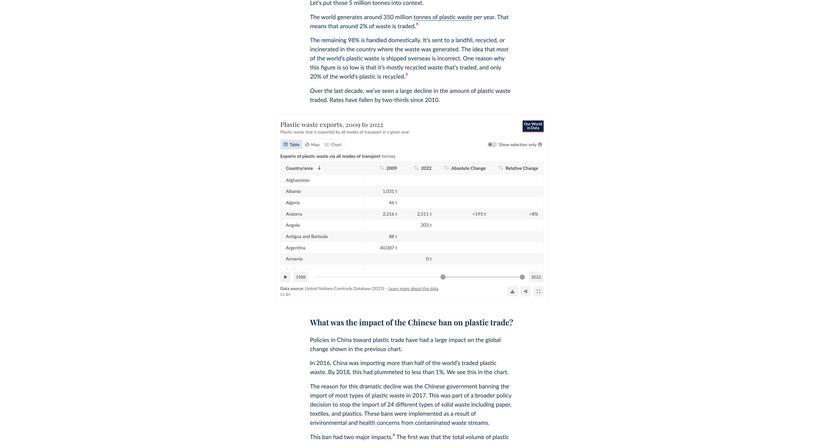 Task type: vqa. For each thing, say whether or not it's contained in the screenshot.
Finland
no



Task type: locate. For each thing, give the bounding box(es) containing it.
year. inside plastic waste exports, 2009 to 2022 plastic waste that is exported by all modes of transport in a given year.
[[401, 129, 410, 134]]

1 vertical spatial types
[[419, 401, 433, 408]]

policies
[[310, 336, 329, 343]]

modes right exported
[[347, 129, 359, 134]]

solid
[[442, 401, 453, 408]]

0 horizontal spatial tonnes
[[382, 153, 396, 159]]

1 horizontal spatial –
[[401, 442, 404, 443]]

1,031 t
[[383, 188, 397, 194]]

0 horizontal spatial year.
[[401, 129, 410, 134]]

global down the trade?
[[486, 336, 501, 343]]

0 horizontal spatial reason
[[321, 383, 339, 390]]

0 vertical spatial this
[[429, 392, 439, 399]]

most down for
[[335, 392, 348, 399]]

0 horizontal spatial types
[[350, 392, 364, 399]]

1 plastic from the top
[[280, 120, 300, 129]]

0 vertical spatial than
[[402, 360, 413, 367]]

of inside plastic waste exports, 2009 to 2022 plastic waste that is exported by all modes of transport in a given year.
[[360, 129, 364, 134]]

have inside "policies in china toward plastic trade have had a large impact on the global change shown in the previous chart."
[[406, 336, 418, 343]]

arrow down long image up "1,031 t"
[[382, 166, 385, 170]]

arrow down long image for relative change
[[501, 166, 504, 170]]

in down remaining
[[340, 46, 345, 53]]

1 vertical spatial chart.
[[494, 369, 509, 376]]

show
[[499, 142, 510, 147]]

the
[[310, 13, 320, 20], [310, 37, 320, 44], [461, 46, 471, 53], [310, 383, 320, 390], [397, 433, 406, 441]]

0 horizontal spatial than
[[402, 360, 413, 367]]

afghanistan
[[286, 177, 310, 183]]

the up 2010.
[[440, 87, 448, 94]]

2009 right exports,
[[346, 120, 361, 129]]

0 vertical spatial around
[[364, 13, 382, 20]]

year.
[[484, 13, 496, 20], [401, 129, 410, 134]]

that up earth americas icon
[[306, 129, 313, 134]]

all
[[341, 129, 345, 134], [337, 153, 341, 159]]

a inside the over the last decade, we've seen a large decline in the amount of plastic waste traded. rates have fallen by two-thirds since 2010.
[[396, 87, 399, 94]]

amount
[[450, 87, 470, 94]]

traded.
[[398, 22, 416, 29], [310, 96, 328, 103]]

2022 inside plastic waste exports, 2009 to 2022 plastic waste that is exported by all modes of transport in a given year.
[[370, 120, 384, 129]]

change for absolute change
[[471, 165, 486, 171]]

data source: united nations comtrade database (2023) – learn more about this data
[[280, 286, 438, 291]]

0 vertical spatial –
[[385, 286, 388, 291]]

1 change from the left
[[471, 165, 486, 171]]

1 vertical spatial import
[[362, 401, 379, 408]]

database
[[354, 286, 371, 291]]

different
[[396, 401, 418, 408]]

2 arrow up long image from the left
[[498, 166, 501, 170]]

shipped
[[387, 55, 407, 62]]

of left solid at the bottom right
[[435, 401, 440, 408]]

the for the remaining 98% is handled domestically. it's sent to a landfill, recycled, or incinerated in the country where the waste was generated. the idea that
[[310, 37, 320, 44]]

1 horizontal spatial 2022
[[421, 165, 432, 171]]

of right 2%
[[369, 22, 374, 29]]

global inside the first was that the total volume of plastic trade globally dropped significantly – we saw earlier that global trade ha
[[456, 442, 471, 443]]

0 vertical spatial had
[[420, 336, 429, 343]]

than
[[402, 360, 413, 367], [423, 369, 435, 376]]

1 vertical spatial more
[[387, 360, 400, 367]]

only inside 'most of the world's plastic waste is shipped overseas is incorrect. one reason why this figure is so low is that it's mostly recycled waste that's traded, and only 20% of the world's plastic is recycled.'
[[491, 64, 501, 71]]

to inside the remaining 98% is handled domestically. it's sent to a landfill, recycled, or incinerated in the country where the waste was generated. the idea that
[[445, 37, 450, 44]]

a inside the remaining 98% is handled domestically. it's sent to a landfill, recycled, or incinerated in the country where the waste was generated. the idea that
[[451, 37, 454, 44]]

previous
[[365, 345, 386, 352]]

is right '98%'
[[361, 37, 365, 44]]

importing
[[361, 360, 385, 367]]

was right what
[[331, 317, 344, 328]]

global down total
[[456, 442, 471, 443]]

0 vertical spatial decline
[[414, 87, 432, 94]]

by
[[328, 369, 335, 376]]

to left less
[[405, 369, 410, 376]]

1 vertical spatial have
[[406, 336, 418, 343]]

large up "thirds"
[[400, 87, 413, 94]]

1 vertical spatial large
[[435, 336, 447, 343]]

1 vertical spatial global
[[456, 442, 471, 443]]

a inside plastic waste exports, 2009 to 2022 plastic waste that is exported by all modes of transport in a given year.
[[387, 129, 389, 134]]

1 horizontal spatial large
[[435, 336, 447, 343]]

1 vertical spatial reason
[[321, 383, 339, 390]]

selection
[[511, 142, 528, 147]]

0 horizontal spatial ban
[[322, 433, 332, 441]]

1 horizontal spatial than
[[423, 369, 435, 376]]

ban
[[439, 317, 452, 328], [322, 433, 332, 441]]

earth americas image
[[305, 142, 309, 147]]

plastics.
[[343, 410, 363, 417]]

the first was that the total volume of plastic trade globally dropped significantly – we saw earlier that global trade ha
[[310, 433, 509, 443]]

was up saw
[[419, 433, 429, 441]]

0 vertical spatial traded.
[[398, 22, 416, 29]]

of up sent
[[433, 13, 438, 20]]

data
[[430, 286, 438, 291]]

plastic up previous
[[373, 336, 390, 343]]

world's down so
[[340, 73, 358, 80]]

arrow up long image
[[414, 166, 417, 170], [498, 166, 501, 170]]

1 horizontal spatial change
[[523, 165, 539, 171]]

1 vertical spatial chinese
[[425, 383, 445, 390]]

most down the 'or'
[[497, 46, 509, 53]]

contaminated
[[415, 419, 450, 426]]

0 vertical spatial modes
[[347, 129, 359, 134]]

plastic up table link
[[280, 120, 300, 129]]

2009 inside plastic waste exports, 2009 to 2022 plastic waste that is exported by all modes of transport in a given year.
[[346, 120, 361, 129]]

all down exports,
[[341, 129, 345, 134]]

0 vertical spatial 2009
[[346, 120, 361, 129]]

most of the world's plastic waste is shipped overseas is incorrect. one reason why this figure is so low is that it's mostly recycled waste that's traded, and only 20% of the world's plastic is recycled.
[[310, 46, 509, 80]]

reason inside 'most of the world's plastic waste is shipped overseas is incorrect. one reason why this figure is so low is that it's mostly recycled waste that's traded, and only 20% of the world's plastic is recycled.'
[[476, 55, 493, 62]]

0 vertical spatial chart.
[[388, 345, 402, 352]]

seen
[[382, 87, 394, 94]]

0 vertical spatial large
[[400, 87, 413, 94]]

around
[[364, 13, 382, 20], [340, 22, 358, 29]]

is up it's
[[381, 55, 385, 62]]

about
[[411, 286, 422, 291]]

these
[[364, 410, 380, 417]]

2 change from the left
[[523, 165, 539, 171]]

figure
[[321, 64, 336, 71]]

in up 2010.
[[434, 87, 439, 94]]

0 horizontal spatial import
[[310, 392, 327, 399]]

2022 down fallen
[[370, 120, 384, 129]]

we
[[406, 442, 413, 443]]

0 horizontal spatial 2022
[[370, 120, 384, 129]]

decline up since
[[414, 87, 432, 94]]

plastic inside the reason for this dramatic decline was the chinese government banning the import of most types of plastic waste in 2017. this was part of a broader policy decision to stop the import of 24 different types of solid waste including paper, textiles, and plastics. these bans were implemented as a result of environmental and health concerns from contaminated waste streams.
[[372, 392, 388, 399]]

arrow down long image
[[446, 166, 450, 170]]

1 vertical spatial –
[[401, 442, 404, 443]]

in up different
[[406, 392, 411, 399]]

dropped
[[346, 442, 368, 443]]

that
[[328, 22, 339, 29], [485, 46, 495, 53], [366, 64, 376, 71], [306, 129, 313, 134], [431, 433, 441, 441], [444, 442, 454, 443]]

two-
[[382, 96, 395, 103]]

china up 'shown'
[[337, 336, 352, 343]]

1 horizontal spatial by
[[375, 96, 381, 103]]

0 vertical spatial ban
[[439, 317, 452, 328]]

in inside in 2016, china was importing more than half of the world's traded plastic waste. by 2018, this had plummeted to less than 1%. we see this in the chart.
[[478, 369, 483, 376]]

to
[[445, 37, 450, 44], [362, 120, 368, 129], [405, 369, 410, 376], [333, 401, 338, 408]]

arrow down long image
[[318, 166, 321, 170], [382, 166, 385, 170], [416, 166, 419, 170], [501, 166, 504, 170]]

chart. up banning
[[494, 369, 509, 376]]

world's up we at the right of page
[[442, 360, 461, 367]]

– inside the first was that the total volume of plastic trade globally dropped significantly – we saw earlier that global trade ha
[[401, 442, 404, 443]]

to inside in 2016, china was importing more than half of the world's traded plastic waste. by 2018, this had plummeted to less than 1%. we see this in the chart.
[[405, 369, 410, 376]]

reason inside the reason for this dramatic decline was the chinese government banning the import of most types of plastic waste in 2017. this was part of a broader policy decision to stop the import of 24 different types of solid waste including paper, textiles, and plastics. these bans were implemented as a result of environmental and health concerns from contaminated waste streams.
[[321, 383, 339, 390]]

plastic up table 'image'
[[280, 129, 293, 134]]

2 horizontal spatial trade
[[472, 442, 486, 443]]

chart. right previous
[[388, 345, 402, 352]]

is
[[393, 22, 396, 29], [361, 37, 365, 44], [381, 55, 385, 62], [432, 55, 436, 62], [337, 64, 341, 71], [361, 64, 365, 71], [378, 73, 381, 80], [314, 129, 317, 134]]

why
[[494, 55, 505, 62]]

expand image
[[537, 290, 541, 294]]

rates
[[330, 96, 344, 103]]

plastic right "traded"
[[480, 360, 497, 367]]

the down the waste.
[[310, 383, 320, 390]]

the inside the first was that the total volume of plastic trade globally dropped significantly – we saw earlier that global trade ha
[[443, 433, 451, 441]]

china inside in 2016, china was importing more than half of the world's traded plastic waste. by 2018, this had plummeted to less than 1%. we see this in the chart.
[[333, 360, 348, 367]]

0 vertical spatial types
[[350, 392, 364, 399]]

1 vertical spatial impact
[[449, 336, 466, 343]]

year. right the per
[[484, 13, 496, 20]]

0 horizontal spatial this
[[310, 433, 321, 441]]

0 vertical spatial most
[[497, 46, 509, 53]]

around up 2%
[[364, 13, 382, 20]]

1 arrow up long image from the left
[[414, 166, 417, 170]]

0 vertical spatial only
[[491, 64, 501, 71]]

the down landfill,
[[461, 46, 471, 53]]

world's up figure at left
[[327, 55, 345, 62]]

0 vertical spatial by
[[375, 96, 381, 103]]

1 horizontal spatial import
[[362, 401, 379, 408]]

chart line image
[[325, 142, 329, 147]]

to up generated.
[[445, 37, 450, 44]]

generated.
[[433, 46, 460, 53]]

landfill,
[[456, 37, 474, 44]]

0 vertical spatial reason
[[476, 55, 493, 62]]

0 horizontal spatial arrow up long image
[[414, 166, 417, 170]]

exports of plastic waste via all modes of transport tonnes
[[280, 153, 396, 159]]

types up the implemented
[[419, 401, 433, 408]]

1 arrow up long image from the left
[[379, 166, 382, 170]]

barbuda
[[311, 234, 328, 239]]

plastic right volume
[[493, 433, 509, 441]]

most
[[497, 46, 509, 53], [335, 392, 348, 399]]

the for the first was that the total volume of plastic trade globally dropped significantly – we saw earlier that global trade ha
[[397, 433, 406, 441]]

over
[[310, 87, 323, 94]]

1 horizontal spatial 2009
[[387, 165, 397, 171]]

exports
[[280, 153, 296, 159]]

1 horizontal spatial traded.
[[398, 22, 416, 29]]

this
[[429, 392, 439, 399], [310, 433, 321, 441]]

year. down the plastic waste exports, 2009 to 2022 "link"
[[401, 129, 410, 134]]

arrow down long image right "country/area"
[[318, 166, 321, 170]]

1 horizontal spatial year.
[[484, 13, 496, 20]]

1 vertical spatial year.
[[401, 129, 410, 134]]

to inside plastic waste exports, 2009 to 2022 plastic waste that is exported by all modes of transport in a given year.
[[362, 120, 368, 129]]

1 vertical spatial most
[[335, 392, 348, 399]]

3 arrow down long image from the left
[[416, 166, 419, 170]]

in inside the reason for this dramatic decline was the chinese government banning the import of most types of plastic waste in 2017. this was part of a broader policy decision to stop the import of 24 different types of solid waste including paper, textiles, and plastics. these bans were implemented as a result of environmental and health concerns from contaminated waste streams.
[[406, 392, 411, 399]]

world's
[[327, 55, 345, 62], [340, 73, 358, 80], [442, 360, 461, 367]]

this
[[310, 64, 320, 71], [423, 286, 429, 291], [353, 369, 362, 376], [467, 369, 477, 376], [349, 383, 358, 390]]

impact up "traded"
[[449, 336, 466, 343]]

of inside the over the last decade, we've seen a large decline in the amount of plastic waste traded. rates have fallen by two-thirds since 2010.
[[471, 87, 476, 94]]

armenia
[[286, 256, 303, 262]]

5
[[406, 72, 408, 80]]

waste inside per year. that means that around 2% of waste is traded.
[[376, 22, 391, 29]]

that down world
[[328, 22, 339, 29]]

have down decade,
[[346, 96, 358, 103]]

what was the impact of the chinese ban on plastic trade?
[[310, 317, 513, 328]]

by inside plastic waste exports, 2009 to 2022 plastic waste that is exported by all modes of transport in a given year.
[[336, 129, 340, 134]]

0 horizontal spatial had
[[333, 433, 343, 441]]

china inside "policies in china toward plastic trade have had a large impact on the global change shown in the previous chart."
[[337, 336, 352, 343]]

tonnes up 4
[[414, 13, 431, 20]]

1 vertical spatial had
[[364, 369, 373, 376]]

plastic up low on the left top of the page
[[347, 55, 363, 62]]

was inside in 2016, china was importing more than half of the world's traded plastic waste. by 2018, this had plummeted to less than 1%. we see this in the chart.
[[349, 360, 359, 367]]

arrow up long image for 2009
[[379, 166, 382, 170]]

1 vertical spatial around
[[340, 22, 358, 29]]

is inside plastic waste exports, 2009 to 2022 plastic waste that is exported by all modes of transport in a given year.
[[314, 129, 317, 134]]

0 horizontal spatial –
[[385, 286, 388, 291]]

1 horizontal spatial had
[[364, 369, 373, 376]]

2 arrow up long image from the left
[[444, 166, 447, 170]]

chinese
[[408, 317, 437, 328], [425, 383, 445, 390]]

a right seen
[[396, 87, 399, 94]]

0 vertical spatial chinese
[[408, 317, 437, 328]]

have down what was the impact of the chinese ban on plastic trade?
[[406, 336, 418, 343]]

0 vertical spatial year.
[[484, 13, 496, 20]]

0 horizontal spatial on
[[454, 317, 463, 328]]

chinese down 1%.
[[425, 383, 445, 390]]

0 vertical spatial plastic
[[280, 120, 300, 129]]

the left total
[[443, 433, 451, 441]]

– left the learn
[[385, 286, 388, 291]]

globally
[[325, 442, 345, 443]]

change right relative
[[523, 165, 539, 171]]

of right "half"
[[426, 360, 431, 367]]

traded. inside the over the last decade, we've seen a large decline in the amount of plastic waste traded. rates have fallen by two-thirds since 2010.
[[310, 96, 328, 103]]

of up "policies in china toward plastic trade have had a large impact on the global change shown in the previous chart."
[[386, 317, 393, 328]]

the inside the first was that the total volume of plastic trade globally dropped significantly – we saw earlier that global trade ha
[[397, 433, 406, 441]]

global
[[486, 336, 501, 343], [456, 442, 471, 443]]

this up 20%
[[310, 64, 320, 71]]

4 arrow down long image from the left
[[501, 166, 504, 170]]

plastic down dramatic
[[372, 392, 388, 399]]

remaining
[[321, 37, 347, 44]]

1 horizontal spatial decline
[[414, 87, 432, 94]]

0 horizontal spatial chart.
[[388, 345, 402, 352]]

mostly
[[387, 64, 404, 71]]

tonnes
[[414, 13, 431, 20], [382, 153, 396, 159]]

trade left "globally"
[[310, 442, 324, 443]]

that inside plastic waste exports, 2009 to 2022 plastic waste that is exported by all modes of transport in a given year.
[[306, 129, 313, 134]]

in inside plastic waste exports, 2009 to 2022 plastic waste that is exported by all modes of transport in a given year.
[[383, 129, 386, 134]]

0 vertical spatial 2022
[[370, 120, 384, 129]]

0 horizontal spatial around
[[340, 22, 358, 29]]

recycled.
[[383, 73, 406, 80]]

0 vertical spatial import
[[310, 392, 327, 399]]

2009
[[346, 120, 361, 129], [387, 165, 397, 171]]

reason
[[476, 55, 493, 62], [321, 383, 339, 390]]

2 vertical spatial world's
[[442, 360, 461, 367]]

2 plastic from the top
[[280, 129, 293, 134]]

of right via
[[357, 153, 361, 159]]

traded. inside per year. that means that around 2% of waste is traded.
[[398, 22, 416, 29]]

0 horizontal spatial decline
[[384, 383, 402, 390]]

1 vertical spatial decline
[[384, 383, 402, 390]]

1 vertical spatial 2022
[[421, 165, 432, 171]]

significantly
[[369, 442, 400, 443]]

chart. inside "policies in china toward plastic trade have had a large impact on the global change shown in the previous chart."
[[388, 345, 402, 352]]

country
[[356, 46, 376, 53]]

1 vertical spatial traded.
[[310, 96, 328, 103]]

had inside "policies in china toward plastic trade have had a large impact on the global change shown in the previous chart."
[[420, 336, 429, 343]]

4
[[416, 21, 419, 30]]

had
[[420, 336, 429, 343], [364, 369, 373, 376], [333, 433, 343, 441]]

0 vertical spatial transport
[[365, 129, 382, 134]]

implemented
[[409, 410, 442, 417]]

plastic up we've
[[360, 73, 376, 80]]

0 vertical spatial global
[[486, 336, 501, 343]]

types
[[350, 392, 364, 399], [419, 401, 433, 408]]

trade inside "policies in china toward plastic trade have had a large impact on the global change shown in the previous chart."
[[391, 336, 404, 343]]

2 arrow down long image from the left
[[382, 166, 385, 170]]

table
[[290, 142, 300, 147]]

decline inside the reason for this dramatic decline was the chinese government banning the import of most types of plastic waste in 2017. this was part of a broader policy decision to stop the import of 24 different types of solid waste including paper, textiles, and plastics. these bans were implemented as a result of environmental and health concerns from contaminated waste streams.
[[384, 383, 402, 390]]

1 vertical spatial china
[[333, 360, 348, 367]]

4 link
[[416, 21, 419, 30]]

the up 'policy'
[[501, 383, 509, 390]]

play image
[[284, 275, 287, 279]]

arrow up long image for absolute change
[[444, 166, 447, 170]]

china up 2018,
[[333, 360, 348, 367]]

+8%
[[530, 211, 539, 217]]

the down '98%'
[[347, 46, 355, 53]]

trade down volume
[[472, 442, 486, 443]]

traded. down over
[[310, 96, 328, 103]]

1 vertical spatial world's
[[340, 73, 358, 80]]

in
[[340, 46, 345, 53], [434, 87, 439, 94], [383, 129, 386, 134], [331, 336, 336, 343], [348, 345, 353, 352], [478, 369, 483, 376], [406, 392, 411, 399]]

0 horizontal spatial 2009
[[346, 120, 361, 129]]

1 horizontal spatial global
[[486, 336, 501, 343]]

around inside per year. that means that around 2% of waste is traded.
[[340, 22, 358, 29]]

world's inside in 2016, china was importing more than half of the world's traded plastic waste. by 2018, this had plummeted to less than 1%. we see this in the chart.
[[442, 360, 461, 367]]

of right 'amount'
[[471, 87, 476, 94]]

than left "half"
[[402, 360, 413, 367]]

government
[[447, 383, 478, 390]]

5 link
[[406, 72, 408, 80]]

the up incinerated
[[310, 37, 320, 44]]

and inside 'most of the world's plastic waste is shipped overseas is incorrect. one reason why this figure is so low is that it's mostly recycled waste that's traded, and only 20% of the world's plastic is recycled.'
[[480, 64, 489, 71]]

million
[[395, 13, 412, 20]]

of inside in 2016, china was importing more than half of the world's traded plastic waste. by 2018, this had plummeted to less than 1%. we see this in the chart.
[[426, 360, 431, 367]]

the up 2017.
[[415, 383, 423, 390]]

of inside the first was that the total volume of plastic trade globally dropped significantly – we saw earlier that global trade ha
[[486, 433, 491, 441]]

the up shipped
[[395, 46, 403, 53]]

1 horizontal spatial on
[[468, 336, 474, 343]]

import up decision
[[310, 392, 327, 399]]

0 horizontal spatial most
[[335, 392, 348, 399]]

change right absolute
[[471, 165, 486, 171]]

1 horizontal spatial trade
[[391, 336, 404, 343]]

a inside "policies in china toward plastic trade have had a large impact on the global change shown in the previous chart."
[[431, 336, 434, 343]]

0 horizontal spatial impact
[[359, 317, 384, 328]]

1 horizontal spatial chart.
[[494, 369, 509, 376]]

as
[[444, 410, 449, 417]]

the for the world generates around 350 million tonnes of plastic waste
[[310, 13, 320, 20]]

this down environmental
[[310, 433, 321, 441]]

this right 2018,
[[353, 369, 362, 376]]

two
[[344, 433, 354, 441]]

is inside per year. that means that around 2% of waste is traded.
[[393, 22, 396, 29]]

had down importing
[[364, 369, 373, 376]]

arrow down long image left arrow down long icon
[[416, 166, 419, 170]]

2022 up expand image
[[532, 274, 541, 280]]

0 horizontal spatial large
[[400, 87, 413, 94]]

the down figure at left
[[330, 73, 338, 80]]

1 horizontal spatial arrow up long image
[[444, 166, 447, 170]]

cc by link
[[280, 292, 291, 297]]

0 vertical spatial have
[[346, 96, 358, 103]]

0 horizontal spatial trade
[[310, 442, 324, 443]]

1 vertical spatial transport
[[362, 153, 381, 159]]

of left 24 on the bottom of page
[[381, 401, 386, 408]]

the inside the reason for this dramatic decline was the chinese government banning the import of most types of plastic waste in 2017. this was part of a broader policy decision to stop the import of 24 different types of solid waste including paper, textiles, and plastics. these bans were implemented as a result of environmental and health concerns from contaminated waste streams.
[[310, 383, 320, 390]]

stop
[[340, 401, 351, 408]]

waste
[[457, 13, 473, 20], [376, 22, 391, 29], [405, 46, 420, 53], [364, 55, 380, 62], [428, 64, 443, 71], [496, 87, 511, 94], [302, 120, 318, 129], [294, 129, 304, 134], [317, 153, 329, 159], [390, 392, 405, 399], [455, 401, 470, 408], [452, 419, 467, 426]]

and right traded, on the top right
[[480, 64, 489, 71]]

waste inside the remaining 98% is handled domestically. it's sent to a landfill, recycled, or incinerated in the country where the waste was generated. the idea that
[[405, 46, 420, 53]]

to down fallen
[[362, 120, 368, 129]]

large inside the over the last decade, we've seen a large decline in the amount of plastic waste traded. rates have fallen by two-thirds since 2010.
[[400, 87, 413, 94]]

trade down what was the impact of the chinese ban on plastic trade?
[[391, 336, 404, 343]]

chart link
[[322, 140, 344, 149]]

chart. inside in 2016, china was importing more than half of the world's traded plastic waste. by 2018, this had plummeted to less than 1%. we see this in the chart.
[[494, 369, 509, 376]]

0 vertical spatial china
[[337, 336, 352, 343]]

1 horizontal spatial most
[[497, 46, 509, 53]]

0 horizontal spatial by
[[336, 129, 340, 134]]

waste inside the over the last decade, we've seen a large decline in the amount of plastic waste traded. rates have fallen by two-thirds since 2010.
[[496, 87, 511, 94]]

2022
[[370, 120, 384, 129], [421, 165, 432, 171], [532, 274, 541, 280]]

1 vertical spatial this
[[310, 433, 321, 441]]

of right volume
[[486, 433, 491, 441]]

the for the reason for this dramatic decline was the chinese government banning the import of most types of plastic waste in 2017. this was part of a broader policy decision to stop the import of 24 different types of solid waste including paper, textiles, and plastics. these bans were implemented as a result of environmental and health concerns from contaminated waste streams.
[[310, 383, 320, 390]]

1 horizontal spatial reason
[[476, 55, 493, 62]]

1 horizontal spatial arrow up long image
[[498, 166, 501, 170]]

plastic inside in 2016, china was importing more than half of the world's traded plastic waste. by 2018, this had plummeted to less than 1%. we see this in the chart.
[[480, 360, 497, 367]]

1 vertical spatial tonnes
[[382, 153, 396, 159]]

2 vertical spatial had
[[333, 433, 343, 441]]

0 t
[[426, 256, 432, 262]]

2022 left arrow down long icon
[[421, 165, 432, 171]]

this inside the reason for this dramatic decline was the chinese government banning the import of most types of plastic waste in 2017. this was part of a broader policy decision to stop the import of 24 different types of solid waste including paper, textiles, and plastics. these bans were implemented as a result of environmental and health concerns from contaminated waste streams.
[[429, 392, 439, 399]]

0 horizontal spatial have
[[346, 96, 358, 103]]

traded. down million
[[398, 22, 416, 29]]

arrow up long image
[[379, 166, 382, 170], [444, 166, 447, 170]]



Task type: describe. For each thing, give the bounding box(es) containing it.
data
[[280, 286, 289, 291]]

this ban had two major impacts. 6
[[310, 432, 395, 441]]

1 vertical spatial 2009
[[387, 165, 397, 171]]

china for shown
[[337, 336, 352, 343]]

world
[[321, 13, 336, 20]]

arrow down long image for 2009
[[382, 166, 385, 170]]

arrow up long image for relative change
[[498, 166, 501, 170]]

on inside "policies in china toward plastic trade have had a large impact on the global change shown in the previous chart."
[[468, 336, 474, 343]]

that inside the remaining 98% is handled domestically. it's sent to a landfill, recycled, or incinerated in the country where the waste was generated. the idea that
[[485, 46, 495, 53]]

the up toward
[[346, 317, 358, 328]]

that
[[497, 13, 509, 20]]

was inside the remaining 98% is handled domestically. it's sent to a landfill, recycled, or incinerated in the country where the waste was generated. the idea that
[[421, 46, 431, 53]]

of right part
[[464, 392, 469, 399]]

a left broader
[[471, 392, 474, 399]]

this inside the reason for this dramatic decline was the chinese government banning the import of most types of plastic waste in 2017. this was part of a broader policy decision to stop the import of 24 different types of solid waste including paper, textiles, and plastics. these bans were implemented as a result of environmental and health concerns from contaminated waste streams.
[[349, 383, 358, 390]]

chinese inside the reason for this dramatic decline was the chinese government banning the import of most types of plastic waste in 2017. this was part of a broader policy decision to stop the import of 24 different types of solid waste including paper, textiles, and plastics. these bans were implemented as a result of environmental and health concerns from contaminated waste streams.
[[425, 383, 445, 390]]

download image
[[511, 290, 515, 294]]

sent
[[432, 37, 443, 44]]

total
[[453, 433, 464, 441]]

map
[[311, 142, 320, 147]]

half
[[415, 360, 424, 367]]

source:
[[291, 286, 304, 291]]

1 arrow down long image from the left
[[318, 166, 321, 170]]

fallen
[[359, 96, 373, 103]]

the reason for this dramatic decline was the chinese government banning the import of most types of plastic waste in 2017. this was part of a broader policy decision to stop the import of 24 different types of solid waste including paper, textiles, and plastics. these bans were implemented as a result of environmental and health concerns from contaminated waste streams.
[[310, 383, 512, 426]]

decade,
[[345, 87, 365, 94]]

was inside the first was that the total volume of plastic trade globally dropped significantly – we saw earlier that global trade ha
[[419, 433, 429, 441]]

plastic down earth americas icon
[[302, 153, 316, 159]]

share nodes image
[[524, 290, 528, 294]]

2 horizontal spatial 2022
[[532, 274, 541, 280]]

of inside per year. that means that around 2% of waste is traded.
[[369, 22, 374, 29]]

to inside the reason for this dramatic decline was the chinese government banning the import of most types of plastic waste in 2017. this was part of a broader policy decision to stop the import of 24 different types of solid waste including paper, textiles, and plastics. these bans were implemented as a result of environmental and health concerns from contaminated waste streams.
[[333, 401, 338, 408]]

the world generates around 350 million tonnes of plastic waste
[[310, 13, 473, 20]]

plastic waste exports, 2009 to 2022 plastic waste that is exported by all modes of transport in a given year.
[[280, 120, 410, 134]]

global inside "policies in china toward plastic trade have had a large impact on the global change shown in the previous chart."
[[486, 336, 501, 343]]

2,511 t
[[417, 211, 432, 217]]

had inside this ban had two major impacts. 6
[[333, 433, 343, 441]]

the up plastics.
[[352, 401, 361, 408]]

paper,
[[496, 401, 512, 408]]

map link
[[302, 140, 322, 149]]

was up solid at the bottom right
[[441, 392, 451, 399]]

in
[[310, 360, 315, 367]]

2%
[[360, 22, 368, 29]]

it's
[[378, 64, 385, 71]]

88 t
[[389, 234, 397, 239]]

the up "policies in china toward plastic trade have had a large impact on the global change shown in the previous chart."
[[395, 317, 406, 328]]

exports,
[[320, 120, 344, 129]]

by inside the over the last decade, we've seen a large decline in the amount of plastic waste traded. rates have fallen by two-thirds since 2010.
[[375, 96, 381, 103]]

decline inside the over the last decade, we've seen a large decline in the amount of plastic waste traded. rates have fallen by two-thirds since 2010.
[[414, 87, 432, 94]]

the down incinerated
[[317, 55, 325, 62]]

all inside plastic waste exports, 2009 to 2022 plastic waste that is exported by all modes of transport in a given year.
[[341, 129, 345, 134]]

dramatic
[[360, 383, 382, 390]]

shown
[[330, 345, 347, 352]]

idea
[[473, 46, 483, 53]]

policy
[[497, 392, 512, 399]]

0 vertical spatial world's
[[327, 55, 345, 62]]

year. inside per year. that means that around 2% of waste is traded.
[[484, 13, 496, 20]]

one
[[463, 55, 474, 62]]

is inside the remaining 98% is handled domestically. it's sent to a landfill, recycled, or incinerated in the country where the waste was generated. the idea that
[[361, 37, 365, 44]]

it's
[[423, 37, 431, 44]]

given
[[391, 129, 400, 134]]

a right as
[[451, 410, 454, 417]]

learn
[[389, 286, 399, 291]]

learn more about this data link
[[389, 286, 438, 291]]

this inside 'most of the world's plastic waste is shipped overseas is incorrect. one reason why this figure is so low is that it's mostly recycled waste that's traded, and only 20% of the world's plastic is recycled.'
[[310, 64, 320, 71]]

plummeted
[[374, 369, 404, 376]]

of up decision
[[329, 392, 334, 399]]

plastic inside the first was that the total volume of plastic trade globally dropped significantly – we saw earlier that global trade ha
[[493, 433, 509, 441]]

ban inside this ban had two major impacts. 6
[[322, 433, 332, 441]]

decision
[[310, 401, 331, 408]]

2010.
[[425, 96, 440, 103]]

change for relative change
[[523, 165, 539, 171]]

show selection only
[[499, 142, 537, 147]]

policies in china toward plastic trade have had a large impact on the global change shown in the previous chart.
[[310, 336, 501, 352]]

plastic left the trade?
[[465, 317, 489, 328]]

impacts.
[[372, 433, 393, 441]]

is right low on the left top of the page
[[361, 64, 365, 71]]

angola
[[286, 222, 300, 228]]

plastic inside the over the last decade, we've seen a large decline in the amount of plastic waste traded. rates have fallen by two-thirds since 2010.
[[478, 87, 494, 94]]

of right exports
[[297, 153, 301, 159]]

is left so
[[337, 64, 341, 71]]

had inside in 2016, china was importing more than half of the world's traded plastic waste. by 2018, this had plummeted to less than 1%. we see this in the chart.
[[364, 369, 373, 376]]

china for 2018,
[[333, 360, 348, 367]]

andorra
[[286, 211, 302, 217]]

by
[[286, 292, 291, 297]]

is right overseas
[[432, 55, 436, 62]]

environmental
[[310, 419, 347, 426]]

table image
[[284, 142, 288, 147]]

the up "traded"
[[476, 336, 484, 343]]

over the last decade, we've seen a large decline in the amount of plastic waste traded. rates have fallen by two-thirds since 2010.
[[310, 87, 511, 103]]

in right 'shown'
[[348, 345, 353, 352]]

comtrade
[[334, 286, 353, 291]]

streams.
[[468, 419, 490, 426]]

albania
[[286, 188, 301, 194]]

in inside the over the last decade, we've seen a large decline in the amount of plastic waste traded. rates have fallen by two-thirds since 2010.
[[434, 87, 439, 94]]

means
[[310, 22, 327, 29]]

impact inside "policies in china toward plastic trade have had a large impact on the global change shown in the previous chart."
[[449, 336, 466, 343]]

of down incinerated
[[310, 55, 315, 62]]

6
[[393, 432, 395, 441]]

0 vertical spatial on
[[454, 317, 463, 328]]

1 vertical spatial than
[[423, 369, 435, 376]]

thirds
[[395, 96, 409, 103]]

this inside this ban had two major impacts. 6
[[310, 433, 321, 441]]

via
[[330, 153, 335, 159]]

0 vertical spatial more
[[400, 286, 410, 291]]

the remaining 98% is handled domestically. it's sent to a landfill, recycled, or incinerated in the country where the waste was generated. the idea that
[[310, 37, 505, 53]]

relative
[[506, 165, 522, 171]]

most inside 'most of the world's plastic waste is shipped overseas is incorrect. one reason why this figure is so low is that it's mostly recycled waste that's traded, and only 20% of the world's plastic is recycled.'
[[497, 46, 509, 53]]

volume
[[466, 433, 485, 441]]

arrow down long image for 2022
[[416, 166, 419, 170]]

of up streams.
[[471, 410, 476, 417]]

is down it's
[[378, 73, 381, 80]]

and right antigua
[[303, 234, 310, 239]]

6 link
[[393, 432, 395, 441]]

trade?
[[491, 317, 513, 328]]

in 2016, china was importing more than half of the world's traded plastic waste. by 2018, this had plummeted to less than 1%. we see this in the chart.
[[310, 360, 509, 376]]

more inside in 2016, china was importing more than half of the world's traded plastic waste. by 2018, this had plummeted to less than 1%. we see this in the chart.
[[387, 360, 400, 367]]

domestically.
[[389, 37, 422, 44]]

1 vertical spatial modes
[[342, 153, 356, 159]]

textiles,
[[310, 410, 330, 417]]

the up 1%.
[[432, 360, 441, 367]]

20%
[[310, 73, 322, 80]]

plastic inside "policies in china toward plastic trade have had a large impact on the global change shown in the previous chart."
[[373, 336, 390, 343]]

antigua
[[286, 234, 302, 239]]

circle info image
[[537, 142, 544, 147]]

absolute
[[452, 165, 470, 171]]

0 horizontal spatial all
[[337, 153, 341, 159]]

in inside the remaining 98% is handled domestically. it's sent to a landfill, recycled, or incinerated in the country where the waste was generated. the idea that
[[340, 46, 345, 53]]

this left the data
[[423, 286, 429, 291]]

major
[[356, 433, 370, 441]]

the up banning
[[484, 369, 493, 376]]

1 horizontal spatial tonnes
[[414, 13, 431, 20]]

chart
[[331, 142, 342, 147]]

broader
[[475, 392, 495, 399]]

plastic up sent
[[440, 13, 456, 20]]

generates
[[338, 13, 363, 20]]

health
[[359, 419, 375, 426]]

and up environmental
[[332, 410, 341, 417]]

exported
[[318, 129, 335, 134]]

the down toward
[[355, 345, 363, 352]]

of down figure at left
[[323, 73, 328, 80]]

that inside per year. that means that around 2% of waste is traded.
[[328, 22, 339, 29]]

203 t
[[421, 222, 432, 228]]

have inside the over the last decade, we've seen a large decline in the amount of plastic waste traded. rates have fallen by two-thirds since 2010.
[[346, 96, 358, 103]]

in up 'shown'
[[331, 336, 336, 343]]

overseas
[[408, 55, 431, 62]]

1 horizontal spatial ban
[[439, 317, 452, 328]]

country/area
[[286, 165, 313, 171]]

incinerated
[[310, 46, 339, 53]]

this down "traded"
[[467, 369, 477, 376]]

arrow up long image for 2022
[[414, 166, 417, 170]]

handled
[[367, 37, 387, 44]]

1 horizontal spatial around
[[364, 13, 382, 20]]

including
[[471, 401, 495, 408]]

large inside "policies in china toward plastic trade have had a large impact on the global change shown in the previous chart."
[[435, 336, 447, 343]]

relative change
[[506, 165, 539, 171]]

last
[[334, 87, 343, 94]]

that down total
[[444, 442, 454, 443]]

we
[[447, 369, 456, 376]]

change
[[310, 345, 329, 352]]

and down plastics.
[[349, 419, 358, 426]]

that inside 'most of the world's plastic waste is shipped overseas is incorrect. one reason why this figure is so low is that it's mostly recycled waste that's traded, and only 20% of the world's plastic is recycled.'
[[366, 64, 376, 71]]

transport inside plastic waste exports, 2009 to 2022 plastic waste that is exported by all modes of transport in a given year.
[[365, 129, 382, 134]]

modes inside plastic waste exports, 2009 to 2022 plastic waste that is exported by all modes of transport in a given year.
[[347, 129, 359, 134]]

for
[[340, 383, 347, 390]]

that up earlier
[[431, 433, 441, 441]]

(2023)
[[372, 286, 384, 291]]

nations
[[319, 286, 333, 291]]

of down dramatic
[[365, 392, 370, 399]]

cc
[[280, 292, 285, 297]]

1988
[[296, 274, 306, 280]]

most inside the reason for this dramatic decline was the chinese government banning the import of most types of plastic waste in 2017. this was part of a broader policy decision to stop the import of 24 different types of solid waste including paper, textiles, and plastics. these bans were implemented as a result of environmental and health concerns from contaminated waste streams.
[[335, 392, 348, 399]]

1 vertical spatial only
[[529, 142, 537, 147]]

the left last
[[324, 87, 333, 94]]

was up 2017.
[[403, 383, 413, 390]]



